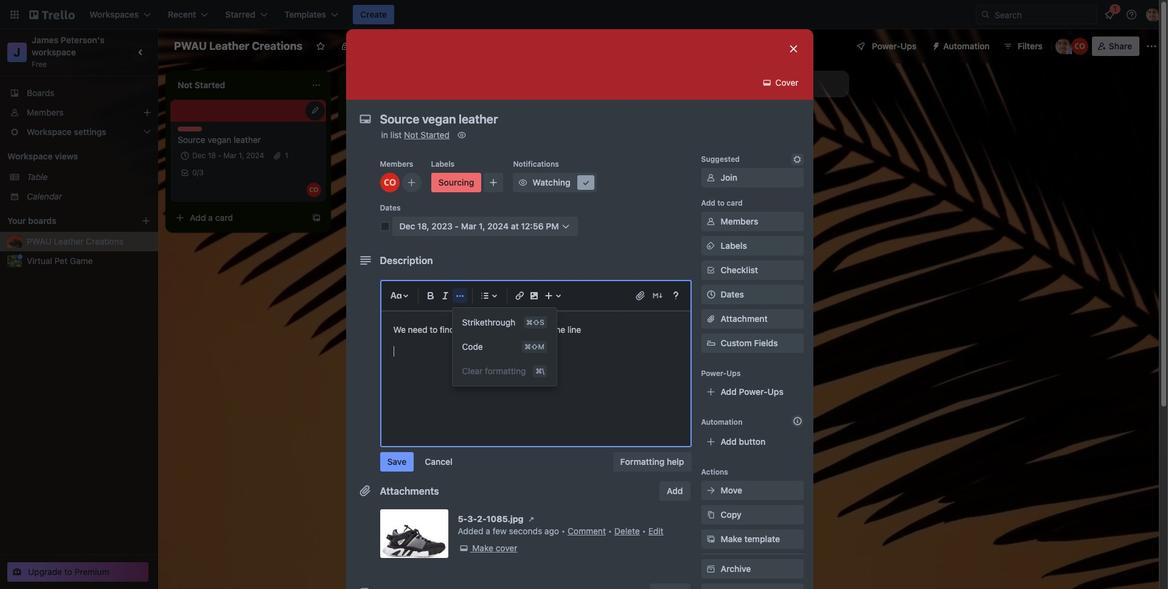 Task type: describe. For each thing, give the bounding box(es) containing it.
add a card for create from template… icon
[[190, 212, 233, 223]]

list inside add another list button
[[758, 78, 770, 89]]

pwau leather creations link
[[27, 235, 151, 248]]

in list not started
[[381, 130, 450, 140]]

1 horizontal spatial members
[[380, 159, 413, 169]]

to inside upgrade to premium link
[[64, 567, 72, 577]]

dec for dec 18, 2023 - mar 1, 2024 at 12:56 pm
[[399, 221, 415, 231]]

Main content area, start typing to enter text. text field
[[393, 323, 678, 359]]

save button
[[380, 452, 414, 472]]

in
[[381, 130, 388, 140]]

dates inside button
[[721, 289, 744, 299]]

sourcing source vegan leather
[[178, 127, 261, 145]]

1, inside checkbox
[[239, 151, 244, 160]]

sm image inside the cover link
[[761, 77, 773, 89]]

leather inside main content area, start typing to enter text. text field
[[483, 324, 510, 335]]

1 vertical spatial power-ups
[[701, 369, 741, 378]]

attach and insert link image
[[634, 290, 647, 302]]

1 vertical spatial christina overa (christinaovera) image
[[307, 183, 321, 197]]

sm image for suggested
[[791, 153, 804, 166]]

clear formatting
[[462, 366, 526, 376]]

custom fields button
[[701, 337, 804, 349]]

calendar link
[[27, 190, 151, 203]]

james peterson's workspace free
[[32, 35, 107, 69]]

0 / 3
[[192, 168, 204, 177]]

dec 18, 2023 - mar 1, 2024 at 12:56 pm
[[399, 221, 559, 231]]

0 vertical spatial dates
[[380, 203, 401, 212]]

add another list
[[706, 78, 770, 89]]

dates button
[[701, 285, 804, 304]]

to left expand
[[512, 324, 520, 335]]

button
[[739, 436, 766, 447]]

archive link
[[701, 559, 804, 579]]

lists image
[[477, 288, 492, 303]]

⌘\
[[536, 367, 544, 375]]

Dec 18 - Mar 1, 2024 checkbox
[[178, 148, 268, 163]]

we need to find vegan leather to expand the line
[[393, 324, 581, 335]]

source vegan leather link
[[178, 134, 319, 146]]

add a card button for create from template… image
[[343, 106, 480, 125]]

2 horizontal spatial card
[[727, 198, 743, 208]]

1 horizontal spatial members link
[[701, 212, 804, 231]]

3-
[[468, 514, 477, 524]]

make cover
[[472, 543, 518, 553]]

add power-ups
[[721, 386, 784, 397]]

18
[[208, 151, 216, 160]]

create
[[360, 9, 387, 19]]

make for make template
[[721, 534, 742, 544]]

3
[[199, 168, 204, 177]]

0
[[192, 168, 197, 177]]

power- inside add power-ups link
[[739, 386, 768, 397]]

peterson's
[[61, 35, 105, 45]]

add power-ups link
[[701, 382, 804, 402]]

boards
[[27, 88, 54, 98]]

archive
[[721, 563, 751, 574]]

2023
[[432, 221, 453, 231]]

pwau inside text box
[[174, 40, 207, 52]]

create from template… image
[[312, 213, 321, 223]]

sm image for make cover
[[458, 542, 470, 554]]

power- inside power-ups button
[[872, 41, 901, 51]]

checklist link
[[701, 260, 804, 280]]

dec 18 - mar 1, 2024
[[192, 151, 264, 160]]

sm image for move
[[705, 484, 717, 497]]

add right edit card icon
[[363, 110, 379, 120]]

a for create from template… icon
[[208, 212, 213, 223]]

automation inside "button"
[[944, 41, 990, 51]]

actions
[[701, 467, 728, 476]]

make template
[[721, 534, 780, 544]]

christina overa (christinaovera) image
[[380, 173, 399, 192]]

add a card for create from template… image
[[363, 110, 406, 120]]

add button button
[[701, 432, 804, 452]]

primary element
[[0, 0, 1168, 29]]

workspace
[[7, 151, 53, 161]]

add inside button
[[667, 486, 683, 496]]

added
[[458, 526, 484, 536]]

james peterson (jamespeterson93) image
[[1056, 38, 1073, 55]]

sm image for checklist
[[705, 264, 717, 276]]

attachment button
[[701, 309, 804, 329]]

description
[[380, 255, 433, 266]]

add left button
[[721, 436, 737, 447]]

12:56
[[521, 221, 544, 231]]

move
[[721, 485, 742, 495]]

members for the rightmost members link
[[721, 216, 758, 226]]

editor toolbar toolbar
[[386, 286, 685, 386]]

labels inside 'labels' link
[[721, 240, 747, 251]]

share button
[[1092, 37, 1140, 56]]

1, inside 'button'
[[479, 221, 485, 231]]

automation button
[[927, 37, 997, 56]]

italic ⌘i image
[[438, 288, 452, 303]]

add down suggested
[[701, 198, 716, 208]]

join
[[721, 172, 738, 183]]

leather inside text box
[[209, 40, 249, 52]]

fields
[[754, 338, 778, 348]]

clear
[[462, 366, 483, 376]]

virtual
[[27, 256, 52, 266]]

another
[[724, 78, 755, 89]]

watching button
[[513, 173, 597, 192]]

james peterson's workspace link
[[32, 35, 107, 57]]

template
[[745, 534, 780, 544]]

cancel
[[425, 456, 453, 467]]

0 vertical spatial members link
[[0, 103, 158, 122]]

not started link
[[404, 130, 450, 140]]

0 horizontal spatial automation
[[701, 417, 743, 427]]

2 vertical spatial ups
[[768, 386, 784, 397]]

filters button
[[1000, 37, 1046, 56]]

1 vertical spatial ups
[[727, 369, 741, 378]]

sm image for copy
[[705, 509, 717, 521]]

1 vertical spatial pwau leather creations
[[27, 236, 124, 246]]

sm image up seconds
[[526, 513, 538, 525]]

your boards with 2 items element
[[7, 214, 123, 228]]

premium
[[75, 567, 109, 577]]

sm image for make template
[[705, 533, 717, 545]]

dec for dec 18 - mar 1, 2024
[[192, 151, 206, 160]]

5-3-2-1085.jpg
[[458, 514, 524, 524]]

power-ups inside button
[[872, 41, 917, 51]]

comment link
[[568, 526, 606, 536]]

/
[[197, 168, 199, 177]]

a for create from template… image
[[381, 110, 386, 120]]

1 vertical spatial list
[[390, 130, 402, 140]]

members for top members link
[[27, 107, 64, 117]]

cover link
[[757, 73, 806, 92]]

leather inside the sourcing source vegan leather
[[234, 134, 261, 145]]

save
[[387, 456, 407, 467]]

private image
[[340, 41, 350, 51]]

source
[[178, 134, 205, 145]]

the
[[553, 324, 565, 335]]

boards
[[28, 215, 56, 226]]

Board name text field
[[168, 37, 309, 56]]

edit card image
[[310, 105, 320, 115]]

workspace
[[32, 47, 76, 57]]

virtual pet game link
[[27, 255, 151, 267]]

edit link
[[649, 526, 664, 536]]

edit
[[649, 526, 664, 536]]

Search field
[[991, 5, 1097, 24]]

search image
[[981, 10, 991, 19]]



Task type: vqa. For each thing, say whether or not it's contained in the screenshot.
Email-to-board link at bottom right
no



Task type: locate. For each thing, give the bounding box(es) containing it.
image image
[[527, 288, 541, 303]]

- right 2023
[[455, 221, 459, 231]]

expand
[[522, 324, 551, 335]]

dates up mark due date as complete option
[[380, 203, 401, 212]]

we
[[393, 324, 406, 335]]

- right 18
[[218, 151, 221, 160]]

sm image right watching
[[580, 176, 592, 189]]

1 vertical spatial a
[[208, 212, 213, 223]]

1 horizontal spatial automation
[[944, 41, 990, 51]]

1 vertical spatial add a card button
[[170, 208, 307, 228]]

sm image
[[927, 37, 944, 54], [791, 153, 804, 166], [705, 172, 717, 184], [517, 176, 529, 189], [580, 176, 592, 189], [526, 513, 538, 525], [705, 533, 717, 545], [705, 563, 717, 575]]

dec inside 'button'
[[399, 221, 415, 231]]

1 vertical spatial members link
[[701, 212, 804, 231]]

dec left "18," on the left of page
[[399, 221, 415, 231]]

members down add to card
[[721, 216, 758, 226]]

creations
[[252, 40, 303, 52], [86, 236, 124, 246]]

sourcing
[[178, 127, 209, 136], [438, 177, 474, 187]]

members link up 'labels' link
[[701, 212, 804, 231]]

automation up add button
[[701, 417, 743, 427]]

sm image for automation
[[927, 37, 944, 54]]

list right in
[[390, 130, 402, 140]]

upgrade to premium link
[[7, 562, 148, 582]]

added a few seconds ago
[[458, 526, 559, 536]]

free
[[32, 60, 47, 69]]

0 horizontal spatial creations
[[86, 236, 124, 246]]

1 horizontal spatial power-ups
[[872, 41, 917, 51]]

0 horizontal spatial sourcing
[[178, 127, 209, 136]]

0 vertical spatial color: bold red, title: "sourcing" element
[[178, 127, 209, 136]]

pm
[[546, 221, 559, 231]]

boards link
[[0, 83, 158, 103]]

code
[[462, 341, 483, 352]]

1 vertical spatial dec
[[399, 221, 415, 231]]

virtual pet game
[[27, 256, 93, 266]]

- inside 'button'
[[455, 221, 459, 231]]

vegan up dec 18 - mar 1, 2024 checkbox
[[208, 134, 231, 145]]

add a card up in
[[363, 110, 406, 120]]

sm image left join
[[705, 172, 717, 184]]

attachment
[[721, 313, 768, 324]]

leather up dec 18 - mar 1, 2024
[[234, 134, 261, 145]]

0 horizontal spatial color: bold red, title: "sourcing" element
[[178, 127, 209, 136]]

0 vertical spatial pwau leather creations
[[174, 40, 303, 52]]

comment
[[568, 526, 606, 536]]

leather up code
[[483, 324, 510, 335]]

add a card button for create from template… icon
[[170, 208, 307, 228]]

5-
[[458, 514, 468, 524]]

1 horizontal spatial vegan
[[457, 324, 480, 335]]

labels down started
[[431, 159, 455, 169]]

add board image
[[141, 216, 151, 226]]

color: bold red, title: "sourcing" element up 18
[[178, 127, 209, 136]]

formatting
[[485, 366, 526, 376]]

⌘⇧m
[[525, 343, 544, 351]]

power-
[[872, 41, 901, 51], [701, 369, 727, 378], [739, 386, 768, 397]]

sm image for members
[[705, 215, 717, 228]]

line
[[568, 324, 581, 335]]

0 horizontal spatial labels
[[431, 159, 455, 169]]

add button
[[721, 436, 766, 447]]

1 vertical spatial members
[[380, 159, 413, 169]]

add button
[[660, 481, 690, 501]]

custom fields
[[721, 338, 778, 348]]

cover
[[773, 77, 799, 88]]

mar inside 'button'
[[461, 221, 477, 231]]

1 vertical spatial creations
[[86, 236, 124, 246]]

checklist
[[721, 265, 758, 275]]

labels link
[[701, 236, 804, 256]]

table link
[[27, 171, 151, 183]]

0 horizontal spatial list
[[390, 130, 402, 140]]

0 vertical spatial a
[[381, 110, 386, 120]]

0 vertical spatial list
[[758, 78, 770, 89]]

j link
[[7, 43, 27, 62]]

1
[[285, 151, 288, 160]]

0 horizontal spatial power-ups
[[701, 369, 741, 378]]

formatting
[[620, 456, 665, 467]]

0 horizontal spatial pwau
[[27, 236, 52, 246]]

list left the 'cover'
[[758, 78, 770, 89]]

1 horizontal spatial 2024
[[488, 221, 509, 231]]

0 horizontal spatial leather
[[54, 236, 84, 246]]

0 vertical spatial mar
[[224, 151, 237, 160]]

make down copy
[[721, 534, 742, 544]]

0 horizontal spatial dates
[[380, 203, 401, 212]]

2 horizontal spatial members
[[721, 216, 758, 226]]

1 horizontal spatial creations
[[252, 40, 303, 52]]

1 horizontal spatial labels
[[721, 240, 747, 251]]

sm image for join
[[705, 172, 717, 184]]

group inside editor toolbar toolbar
[[452, 310, 557, 383]]

members
[[27, 107, 64, 117], [380, 159, 413, 169], [721, 216, 758, 226]]

card for create from template… icon
[[215, 212, 233, 223]]

add a card down 3
[[190, 212, 233, 223]]

make down "added"
[[472, 543, 493, 553]]

open help dialog image
[[668, 288, 683, 303]]

ups inside button
[[901, 41, 917, 51]]

sm image left archive
[[705, 563, 717, 575]]

18,
[[418, 221, 429, 231]]

sourcing for sourcing
[[438, 177, 474, 187]]

open information menu image
[[1126, 9, 1138, 21]]

workspace views
[[7, 151, 78, 161]]

0 vertical spatial dec
[[192, 151, 206, 160]]

group containing strikethrough
[[452, 310, 557, 383]]

ups up add power-ups
[[727, 369, 741, 378]]

to down join
[[718, 198, 725, 208]]

vegan inside main content area, start typing to enter text. text field
[[457, 324, 480, 335]]

0 vertical spatial card
[[388, 110, 406, 120]]

ago
[[545, 526, 559, 536]]

1 vertical spatial 2024
[[488, 221, 509, 231]]

creations up the virtual pet game link at the left of page
[[86, 236, 124, 246]]

2-
[[477, 514, 487, 524]]

1, down source vegan leather link
[[239, 151, 244, 160]]

0 vertical spatial leather
[[234, 134, 261, 145]]

filters
[[1018, 41, 1043, 51]]

sourcing inside the sourcing source vegan leather
[[178, 127, 209, 136]]

add a card button
[[343, 106, 480, 125], [170, 208, 307, 228]]

sm image right power-ups button
[[927, 37, 944, 54]]

views
[[55, 151, 78, 161]]

2 vertical spatial a
[[486, 526, 490, 536]]

0 vertical spatial automation
[[944, 41, 990, 51]]

0 vertical spatial creations
[[252, 40, 303, 52]]

1 vertical spatial 1,
[[479, 221, 485, 231]]

make cover link
[[458, 542, 518, 554]]

leather
[[234, 134, 261, 145], [483, 324, 510, 335]]

1 vertical spatial automation
[[701, 417, 743, 427]]

help
[[667, 456, 684, 467]]

mar inside checkbox
[[224, 151, 237, 160]]

1 horizontal spatial dec
[[399, 221, 415, 231]]

0 horizontal spatial power-
[[701, 369, 727, 378]]

sm image for archive
[[705, 563, 717, 575]]

card for create from template… image
[[388, 110, 406, 120]]

⌘⇧s
[[526, 318, 544, 326]]

started
[[421, 130, 450, 140]]

pwau leather creations
[[174, 40, 303, 52], [27, 236, 124, 246]]

star or unstar board image
[[316, 41, 326, 51]]

dec 18, 2023 - mar 1, 2024 at 12:56 pm button
[[392, 217, 578, 236]]

sourcing for sourcing source vegan leather
[[178, 127, 209, 136]]

suggested
[[701, 155, 740, 164]]

upgrade
[[28, 567, 62, 577]]

add down 0 / 3
[[190, 212, 206, 223]]

make inside make template link
[[721, 534, 742, 544]]

james peterson (jamespeterson93) image
[[1146, 7, 1161, 22]]

attachments
[[380, 486, 439, 497]]

cancel button
[[418, 452, 460, 472]]

james
[[32, 35, 58, 45]]

few
[[493, 526, 507, 536]]

sm image inside move link
[[705, 484, 717, 497]]

1 vertical spatial pwau
[[27, 236, 52, 246]]

2024 inside 'button'
[[488, 221, 509, 231]]

0 vertical spatial christina overa (christinaovera) image
[[1071, 38, 1088, 55]]

members link
[[0, 103, 158, 122], [701, 212, 804, 231]]

make
[[721, 534, 742, 544], [472, 543, 493, 553]]

ups down fields
[[768, 386, 784, 397]]

1 horizontal spatial add a card
[[363, 110, 406, 120]]

vegan inside the sourcing source vegan leather
[[208, 134, 231, 145]]

sm image inside "archive" link
[[705, 563, 717, 575]]

ups left automation "button"
[[901, 41, 917, 51]]

sourcing up 18
[[178, 127, 209, 136]]

1, left at
[[479, 221, 485, 231]]

2024 inside checkbox
[[246, 151, 264, 160]]

add left another
[[706, 78, 722, 89]]

creations left star or unstar board icon on the top left of the page
[[252, 40, 303, 52]]

mar right 2023
[[461, 221, 477, 231]]

christina overa (christinaovera) image
[[1071, 38, 1088, 55], [307, 183, 321, 197]]

0 horizontal spatial leather
[[234, 134, 261, 145]]

more formatting image
[[452, 288, 467, 303]]

add a card button up not
[[343, 106, 480, 125]]

2 vertical spatial power-
[[739, 386, 768, 397]]

christina overa (christinaovera) image left share button
[[1071, 38, 1088, 55]]

group
[[452, 310, 557, 383]]

upgrade to premium
[[28, 567, 109, 577]]

color: bold red, title: "sourcing" element
[[178, 127, 209, 136], [431, 173, 482, 192]]

0 horizontal spatial vegan
[[208, 134, 231, 145]]

0 horizontal spatial make
[[472, 543, 493, 553]]

2 horizontal spatial a
[[486, 526, 490, 536]]

text styles image
[[389, 288, 403, 303]]

1 horizontal spatial pwau leather creations
[[174, 40, 303, 52]]

0 horizontal spatial add a card
[[190, 212, 233, 223]]

0 vertical spatial add a card
[[363, 110, 406, 120]]

sm image inside automation "button"
[[927, 37, 944, 54]]

0 horizontal spatial christina overa (christinaovera) image
[[307, 183, 321, 197]]

make template link
[[701, 529, 804, 549]]

to right upgrade
[[64, 567, 72, 577]]

delete link
[[615, 526, 640, 536]]

1 horizontal spatial a
[[381, 110, 386, 120]]

0 horizontal spatial -
[[218, 151, 221, 160]]

automation down search image
[[944, 41, 990, 51]]

0 horizontal spatial pwau leather creations
[[27, 236, 124, 246]]

0 horizontal spatial a
[[208, 212, 213, 223]]

None text field
[[374, 108, 776, 130]]

sm image up join link
[[791, 153, 804, 166]]

make for make cover
[[472, 543, 493, 553]]

2 vertical spatial card
[[215, 212, 233, 223]]

0 horizontal spatial 2024
[[246, 151, 264, 160]]

sm image left make template
[[705, 533, 717, 545]]

add down help
[[667, 486, 683, 496]]

1 horizontal spatial christina overa (christinaovera) image
[[1071, 38, 1088, 55]]

1 horizontal spatial leather
[[483, 324, 510, 335]]

1 horizontal spatial sourcing
[[438, 177, 474, 187]]

sm image inside members link
[[705, 215, 717, 228]]

color: bold red, title: "sourcing" element right "add members to card" icon
[[431, 173, 482, 192]]

1 horizontal spatial list
[[758, 78, 770, 89]]

0 horizontal spatial mar
[[224, 151, 237, 160]]

sm image inside 'labels' link
[[705, 240, 717, 252]]

Mark due date as complete checkbox
[[380, 221, 390, 231]]

dec inside checkbox
[[192, 151, 206, 160]]

1 horizontal spatial power-
[[739, 386, 768, 397]]

sm image for labels
[[705, 240, 717, 252]]

dates down the checklist
[[721, 289, 744, 299]]

2 horizontal spatial ups
[[901, 41, 917, 51]]

seconds
[[509, 526, 542, 536]]

find
[[440, 324, 455, 335]]

to
[[718, 198, 725, 208], [430, 324, 438, 335], [512, 324, 520, 335], [64, 567, 72, 577]]

1 vertical spatial -
[[455, 221, 459, 231]]

0 vertical spatial sourcing
[[178, 127, 209, 136]]

j
[[14, 45, 20, 59]]

pwau leather creations inside text box
[[174, 40, 303, 52]]

dec left 18
[[192, 151, 206, 160]]

members up christina overa (christinaovera) icon on the left top
[[380, 159, 413, 169]]

1 horizontal spatial add a card button
[[343, 106, 480, 125]]

0 horizontal spatial ups
[[727, 369, 741, 378]]

power-ups button
[[848, 37, 924, 56]]

sm image for watching
[[517, 176, 529, 189]]

add down custom
[[721, 386, 737, 397]]

- inside checkbox
[[218, 151, 221, 160]]

1 horizontal spatial mar
[[461, 221, 477, 231]]

copy
[[721, 509, 742, 520]]

sm image down notifications
[[517, 176, 529, 189]]

bold ⌘b image
[[423, 288, 438, 303]]

0 vertical spatial power-ups
[[872, 41, 917, 51]]

1 vertical spatial vegan
[[457, 324, 480, 335]]

move link
[[701, 481, 804, 500]]

1 vertical spatial power-
[[701, 369, 727, 378]]

add members to card image
[[407, 176, 417, 189]]

1 horizontal spatial pwau
[[174, 40, 207, 52]]

0 horizontal spatial add a card button
[[170, 208, 307, 228]]

formatting help link
[[613, 452, 692, 472]]

add to card
[[701, 198, 743, 208]]

card
[[388, 110, 406, 120], [727, 198, 743, 208], [215, 212, 233, 223]]

vegan up code
[[457, 324, 480, 335]]

join link
[[701, 168, 804, 187]]

sm image inside checklist link
[[705, 264, 717, 276]]

1 vertical spatial labels
[[721, 240, 747, 251]]

1 vertical spatial leather
[[483, 324, 510, 335]]

create from template… image
[[484, 111, 494, 120]]

1 horizontal spatial card
[[388, 110, 406, 120]]

link image
[[512, 288, 527, 303]]

members link down boards
[[0, 103, 158, 122]]

mar right 18
[[224, 151, 237, 160]]

0 vertical spatial power-
[[872, 41, 901, 51]]

strikethrough
[[462, 317, 516, 327]]

1 horizontal spatial color: bold red, title: "sourcing" element
[[431, 173, 482, 192]]

0 horizontal spatial dec
[[192, 151, 206, 160]]

0 vertical spatial labels
[[431, 159, 455, 169]]

share
[[1109, 41, 1132, 51]]

labels up the checklist
[[721, 240, 747, 251]]

your
[[7, 215, 26, 226]]

0 horizontal spatial 1,
[[239, 151, 244, 160]]

2024 left at
[[488, 221, 509, 231]]

view markdown image
[[651, 290, 664, 302]]

0 vertical spatial add a card button
[[343, 106, 480, 125]]

members down boards
[[27, 107, 64, 117]]

watching
[[533, 177, 571, 187]]

1 horizontal spatial make
[[721, 534, 742, 544]]

show menu image
[[1146, 40, 1158, 52]]

cover
[[496, 543, 518, 553]]

2 horizontal spatial power-
[[872, 41, 901, 51]]

0 vertical spatial 1,
[[239, 151, 244, 160]]

dates
[[380, 203, 401, 212], [721, 289, 744, 299]]

0 vertical spatial -
[[218, 151, 221, 160]]

creations inside text box
[[252, 40, 303, 52]]

to left find in the bottom left of the page
[[430, 324, 438, 335]]

delete
[[615, 526, 640, 536]]

2024 down source vegan leather link
[[246, 151, 264, 160]]

calendar
[[27, 191, 62, 201]]

1 horizontal spatial ups
[[768, 386, 784, 397]]

sm image inside copy link
[[705, 509, 717, 521]]

0 vertical spatial ups
[[901, 41, 917, 51]]

2 vertical spatial members
[[721, 216, 758, 226]]

1 vertical spatial card
[[727, 198, 743, 208]]

0 vertical spatial pwau
[[174, 40, 207, 52]]

1 vertical spatial leather
[[54, 236, 84, 246]]

sm image
[[761, 77, 773, 89], [456, 129, 468, 141], [705, 215, 717, 228], [705, 240, 717, 252], [705, 264, 717, 276], [705, 484, 717, 497], [705, 509, 717, 521], [458, 542, 470, 554]]

pet
[[55, 256, 68, 266]]

sm image inside join link
[[705, 172, 717, 184]]

1 notification image
[[1103, 7, 1117, 22]]

notifications
[[513, 159, 559, 169]]

sourcing right "add members to card" icon
[[438, 177, 474, 187]]

sm image inside make template link
[[705, 533, 717, 545]]

christina overa (christinaovera) image up create from template… icon
[[307, 183, 321, 197]]

make inside make cover "link"
[[472, 543, 493, 553]]

need
[[408, 324, 428, 335]]

copy link
[[701, 505, 804, 525]]

add a card button down 3
[[170, 208, 307, 228]]



